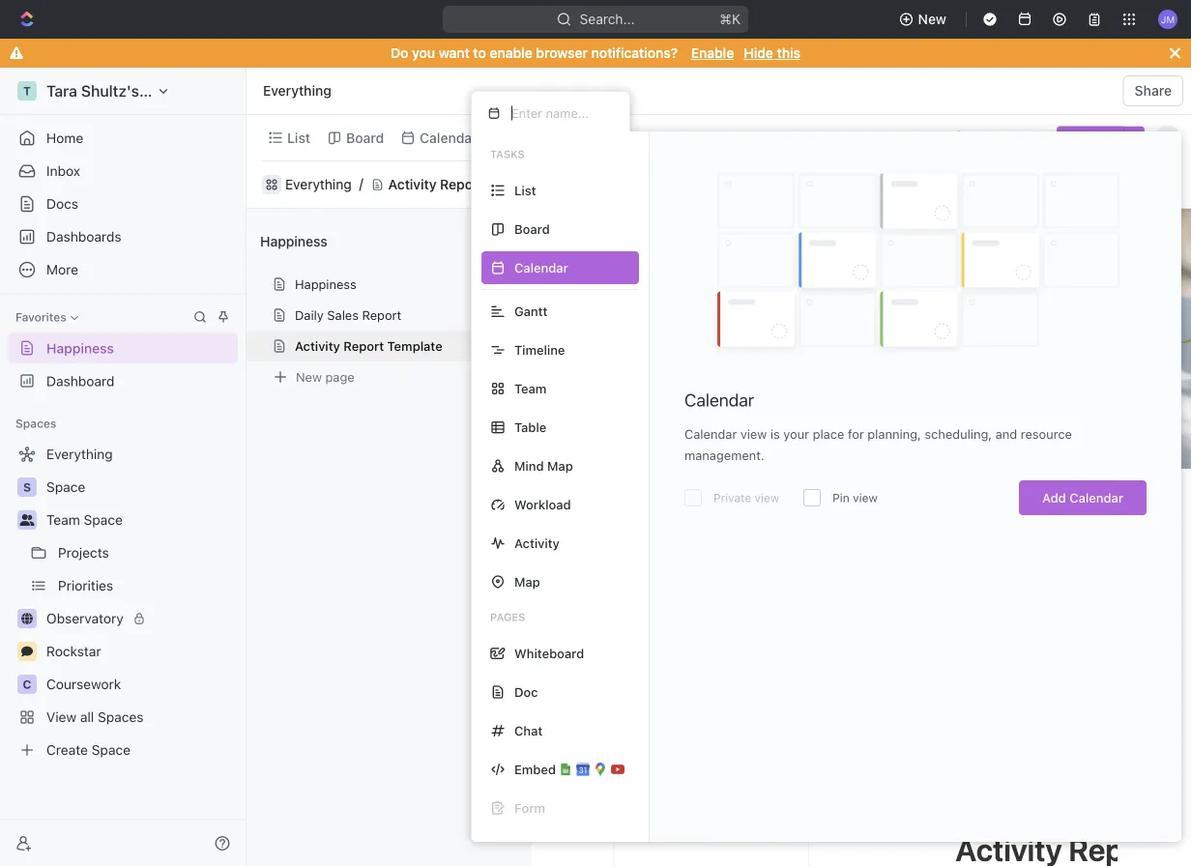Task type: vqa. For each thing, say whether or not it's contained in the screenshot.
is in Calendar view is your place for planning, scheduling, and resource management.
yes



Task type: locate. For each thing, give the bounding box(es) containing it.
0 horizontal spatial map
[[515, 575, 541, 590]]

new inside button
[[919, 11, 947, 27]]

list inside list link
[[287, 130, 311, 146]]

document
[[863, 666, 934, 684]]

to
[[473, 45, 486, 61], [736, 689, 750, 707]]

1 vertical spatial share
[[980, 177, 1018, 193]]

0 horizontal spatial board
[[346, 130, 384, 146]]

2 horizontal spatial is
[[970, 666, 981, 684]]

team space
[[46, 512, 123, 528]]

do you want to enable browser notifications? enable hide this
[[391, 45, 801, 61]]

0 vertical spatial happiness
[[260, 234, 328, 250]]

everything
[[263, 83, 332, 99], [285, 177, 352, 193]]

2 vertical spatial happiness
[[46, 341, 114, 356]]

1 vertical spatial to
[[736, 689, 750, 707]]

everything for topmost everything link
[[263, 83, 332, 99]]

by
[[1023, 666, 1040, 684]]

scheduling,
[[925, 427, 993, 442]]

calendar view is your place for planning, scheduling, and resource management.
[[685, 427, 1073, 463]]

1 vertical spatial new
[[296, 370, 322, 385]]

everything link
[[258, 79, 336, 103], [285, 177, 352, 193]]

report right sales at the top
[[362, 308, 402, 323]]

of down outcomes
[[840, 712, 855, 731]]

team inside 'link'
[[46, 512, 80, 528]]

template
[[487, 177, 546, 193], [388, 339, 443, 354], [865, 541, 1031, 587], [767, 666, 831, 684]]

and inside an activity report template is a document that is used by a person or a company to list the outcomes of their projects, and other activities over a given period of time.
[[997, 689, 1024, 707]]

list
[[287, 130, 311, 146], [515, 183, 536, 198]]

your
[[784, 427, 810, 442]]

to inside an activity report template is a document that is used by a person or a company to list the outcomes of their projects, and other activities over a given period of time.
[[736, 689, 750, 707]]

add comment activity report template
[[590, 517, 1031, 587]]

report inside add comment activity report template
[[736, 541, 857, 587]]

map
[[548, 459, 573, 474], [515, 575, 541, 590]]

everything up list link
[[263, 83, 332, 99]]

add task button
[[1057, 126, 1124, 149]]

board down tasks
[[515, 222, 550, 237]]

a right over
[[737, 712, 746, 731]]

1 horizontal spatial new
[[919, 11, 947, 27]]

0 horizontal spatial list
[[287, 130, 311, 146]]

everything link up list link
[[258, 79, 336, 103]]

you
[[412, 45, 435, 61]]

add inside add comment activity report template
[[611, 517, 636, 533]]

list link
[[283, 124, 311, 151]]

spaces
[[15, 417, 56, 430]]

activity up company on the right bottom of the page
[[659, 666, 712, 684]]

new
[[919, 11, 947, 27], [296, 370, 322, 385]]

0 vertical spatial board
[[346, 130, 384, 146]]

is right that
[[970, 666, 981, 684]]

0 vertical spatial new
[[919, 11, 947, 27]]

or
[[637, 689, 651, 707]]

of
[[878, 689, 892, 707], [840, 712, 855, 731]]

dashboard link
[[8, 366, 238, 397]]

user group image
[[20, 515, 34, 526]]

a right or at the right
[[655, 689, 663, 707]]

to right the want
[[473, 45, 486, 61]]

docs
[[46, 196, 78, 212]]

report
[[440, 177, 484, 193], [362, 308, 402, 323], [344, 339, 384, 354], [736, 541, 857, 587], [716, 666, 763, 684]]

pin
[[833, 491, 850, 505]]

template inside an activity report template is a document that is used by a person or a company to list the outcomes of their projects, and other activities over a given period of time.
[[767, 666, 831, 684]]

board inside board link
[[346, 130, 384, 146]]

period
[[792, 712, 836, 731]]

0 horizontal spatial is
[[771, 427, 780, 442]]

1 horizontal spatial to
[[736, 689, 750, 707]]

add left the task
[[1065, 131, 1087, 145]]

calendar link
[[416, 124, 478, 151]]

a
[[851, 666, 859, 684], [1044, 666, 1053, 684], [655, 689, 663, 707], [737, 712, 746, 731]]

enable
[[490, 45, 533, 61]]

0 vertical spatial everything
[[263, 83, 332, 99]]

1 vertical spatial list
[[515, 183, 536, 198]]

0 vertical spatial share
[[1135, 83, 1172, 99]]

everything link down list link
[[285, 177, 352, 193]]

place
[[813, 427, 845, 442]]

last updated:
[[656, 610, 744, 626]]

activity inside add comment activity report template
[[590, 541, 728, 587]]

1 horizontal spatial is
[[835, 666, 847, 684]]

activity down comment
[[590, 541, 728, 587]]

add
[[1065, 131, 1087, 145], [1043, 491, 1067, 505], [611, 517, 636, 533]]

add down resource
[[1043, 491, 1067, 505]]

0 vertical spatial of
[[878, 689, 892, 707]]

customize
[[971, 130, 1039, 146]]

new for new page
[[296, 370, 322, 385]]

list down tasks
[[515, 183, 536, 198]]

and
[[996, 427, 1018, 442], [997, 689, 1024, 707]]

1 vertical spatial and
[[997, 689, 1024, 707]]

0 vertical spatial activity report template
[[389, 177, 546, 193]]

1 vertical spatial team
[[46, 512, 80, 528]]

favorites
[[15, 311, 67, 324]]

a right by
[[1044, 666, 1053, 684]]

of up the time.
[[878, 689, 892, 707]]

team right user group icon
[[46, 512, 80, 528]]

list left board link on the left of page
[[287, 130, 311, 146]]

map right mind
[[548, 459, 573, 474]]

person
[[1057, 666, 1105, 684]]

happiness inside happiness link
[[46, 341, 114, 356]]

company
[[667, 689, 732, 707]]

0 vertical spatial team
[[515, 382, 547, 396]]

activity report template down daily sales report
[[295, 339, 443, 354]]

0 vertical spatial list
[[287, 130, 311, 146]]

add inside button
[[1065, 131, 1087, 145]]

add for add task
[[1065, 131, 1087, 145]]

1 vertical spatial map
[[515, 575, 541, 590]]

home link
[[8, 123, 238, 154]]

team for team
[[515, 382, 547, 396]]

0 horizontal spatial team
[[46, 512, 80, 528]]

other
[[1028, 689, 1065, 707]]

0 horizontal spatial new
[[296, 370, 322, 385]]

0 vertical spatial everything link
[[258, 79, 336, 103]]

board right list link
[[346, 130, 384, 146]]

everything down list link
[[285, 177, 352, 193]]

0 vertical spatial add
[[1065, 131, 1087, 145]]

private view
[[714, 491, 780, 505]]

report down 'pin'
[[736, 541, 857, 587]]

add left comment
[[611, 517, 636, 533]]

1 vertical spatial everything
[[285, 177, 352, 193]]

team
[[515, 382, 547, 396], [46, 512, 80, 528]]

customize button
[[946, 124, 1045, 151]]

and down used
[[997, 689, 1024, 707]]

view button
[[605, 115, 668, 161]]

new for new
[[919, 11, 947, 27]]

calendar inside calendar view is your place for planning, scheduling, and resource management.
[[685, 427, 737, 442]]

calendar
[[420, 130, 478, 146], [685, 390, 755, 411], [685, 427, 737, 442], [1070, 491, 1124, 505]]

1 vertical spatial add
[[1043, 491, 1067, 505]]

0 vertical spatial map
[[548, 459, 573, 474]]

search...
[[580, 11, 635, 27]]

list
[[754, 689, 774, 707]]

view
[[741, 427, 767, 442], [755, 491, 780, 505], [853, 491, 878, 505]]

1 horizontal spatial team
[[515, 382, 547, 396]]

page
[[326, 370, 355, 385]]

happiness
[[260, 234, 328, 250], [295, 277, 357, 292], [46, 341, 114, 356]]

table
[[515, 420, 547, 435]]

1 vertical spatial of
[[840, 712, 855, 731]]

1 horizontal spatial share
[[1135, 83, 1172, 99]]

is up outcomes
[[835, 666, 847, 684]]

to left list
[[736, 689, 750, 707]]

1 vertical spatial board
[[515, 222, 550, 237]]

0 vertical spatial and
[[996, 427, 1018, 442]]

pin view
[[833, 491, 878, 505]]

0 vertical spatial to
[[473, 45, 486, 61]]

view inside calendar view is your place for planning, scheduling, and resource management.
[[741, 427, 767, 442]]

activity report template down tasks
[[389, 177, 546, 193]]

used
[[985, 666, 1019, 684]]

1 horizontal spatial list
[[515, 183, 536, 198]]

report up list
[[716, 666, 763, 684]]

and left resource
[[996, 427, 1018, 442]]

browser
[[536, 45, 588, 61]]

happiness link
[[8, 333, 238, 364]]

outcomes
[[805, 689, 874, 707]]

view right 'pin'
[[853, 491, 878, 505]]

team up table on the left
[[515, 382, 547, 396]]

1 vertical spatial activity report template
[[295, 339, 443, 354]]

is left your
[[771, 427, 780, 442]]

view up management.
[[741, 427, 767, 442]]

share
[[1135, 83, 1172, 99], [980, 177, 1018, 193]]

report inside an activity report template is a document that is used by a person or a company to list the outcomes of their projects, and other activities over a given period of time.
[[716, 666, 763, 684]]

map up 'pages'
[[515, 575, 541, 590]]

1 horizontal spatial of
[[878, 689, 892, 707]]

2 vertical spatial add
[[611, 517, 636, 533]]

over
[[703, 712, 733, 731]]

0 horizontal spatial of
[[840, 712, 855, 731]]



Task type: describe. For each thing, give the bounding box(es) containing it.
inbox
[[46, 163, 80, 179]]

notifications?
[[592, 45, 678, 61]]

sales
[[327, 308, 359, 323]]

the
[[778, 689, 801, 707]]

and inside calendar view is your place for planning, scheduling, and resource management.
[[996, 427, 1018, 442]]

board link
[[342, 124, 384, 151]]

their
[[896, 689, 928, 707]]

daily
[[295, 308, 324, 323]]

view button
[[605, 124, 668, 151]]

report down daily sales report
[[344, 339, 384, 354]]

add calendar
[[1043, 491, 1124, 505]]

task
[[1091, 131, 1116, 145]]

is inside calendar view is your place for planning, scheduling, and resource management.
[[771, 427, 780, 442]]

planning,
[[868, 427, 922, 442]]

management.
[[685, 448, 765, 463]]

Enter name... field
[[510, 105, 614, 121]]

⌘k
[[720, 11, 741, 27]]

sidebar navigation
[[0, 68, 247, 867]]

mind map
[[515, 459, 573, 474]]

view for calendar
[[741, 427, 767, 442]]

share inside button
[[1135, 83, 1172, 99]]

view
[[630, 130, 661, 146]]

daily sales report
[[295, 308, 402, 323]]

activity up 'new page'
[[295, 339, 340, 354]]

add for add comment activity report template
[[611, 517, 636, 533]]

team space link
[[46, 505, 234, 536]]

0 horizontal spatial share
[[980, 177, 1018, 193]]

dashboards link
[[8, 222, 238, 252]]

an
[[637, 666, 655, 684]]

view right private at right bottom
[[755, 491, 780, 505]]

activity down calendar "link"
[[389, 177, 437, 193]]

home
[[46, 130, 83, 146]]

view for private view
[[853, 491, 878, 505]]

last
[[656, 610, 683, 626]]

template inside add comment activity report template
[[865, 541, 1031, 587]]

gantt
[[515, 304, 548, 319]]

add for add calendar
[[1043, 491, 1067, 505]]

share button
[[1124, 75, 1184, 106]]

want
[[439, 45, 470, 61]]

for
[[848, 427, 865, 442]]

timeline
[[515, 343, 565, 357]]

dashboards
[[46, 229, 122, 245]]

pages
[[490, 611, 526, 624]]

embed
[[515, 763, 556, 777]]

do
[[391, 45, 409, 61]]

that
[[938, 666, 966, 684]]

resource
[[1021, 427, 1073, 442]]

0 horizontal spatial to
[[473, 45, 486, 61]]

dashboard
[[46, 373, 115, 389]]

team for team space
[[46, 512, 80, 528]]

add task
[[1065, 131, 1116, 145]]

mind
[[515, 459, 544, 474]]

1 horizontal spatial board
[[515, 222, 550, 237]]

private
[[714, 491, 752, 505]]

docs link
[[8, 189, 238, 220]]

comment
[[640, 517, 699, 533]]

whiteboard
[[515, 647, 585, 661]]

1 horizontal spatial map
[[548, 459, 573, 474]]

form
[[515, 801, 546, 816]]

everything for everything link to the bottom
[[285, 177, 352, 193]]

given
[[750, 712, 787, 731]]

new button
[[892, 4, 959, 35]]

doc
[[515, 685, 538, 700]]

enable
[[691, 45, 735, 61]]

new page
[[296, 370, 355, 385]]

this
[[777, 45, 801, 61]]

calendar inside "link"
[[420, 130, 478, 146]]

projects,
[[932, 689, 993, 707]]

space
[[84, 512, 123, 528]]

an activity report template is a document that is used by a person or a company to list the outcomes of their projects, and other activities over a given period of time.
[[637, 666, 1109, 731]]

a up outcomes
[[851, 666, 859, 684]]

report down calendar "link"
[[440, 177, 484, 193]]

activity down the workload
[[515, 536, 560, 551]]

time.
[[859, 712, 893, 731]]

favorites button
[[8, 306, 86, 329]]

chat
[[515, 724, 543, 739]]

inbox link
[[8, 156, 238, 187]]

activities
[[637, 712, 699, 731]]

tasks
[[490, 148, 525, 161]]

1 vertical spatial happiness
[[295, 277, 357, 292]]

1 vertical spatial everything link
[[285, 177, 352, 193]]

updated:
[[687, 610, 744, 626]]

workload
[[515, 498, 571, 512]]

hide
[[744, 45, 774, 61]]

activity inside an activity report template is a document that is used by a person or a company to list the outcomes of their projects, and other activities over a given period of time.
[[659, 666, 712, 684]]



